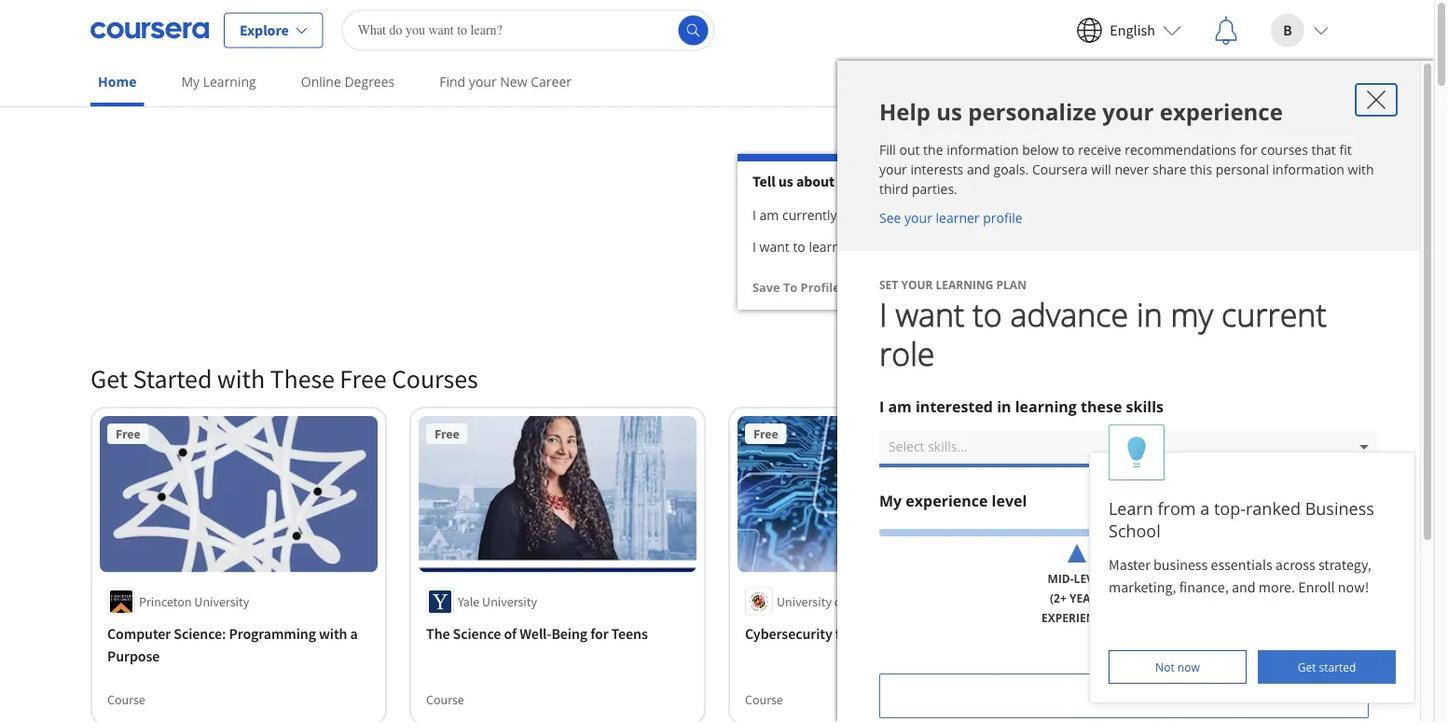 Task type: locate. For each thing, give the bounding box(es) containing it.
want inside set your learning plan i want to advance in my current role
[[896, 292, 965, 336]]

coursera
[[1033, 160, 1088, 178]]

edit
[[1319, 118, 1344, 137]]

free for code yourself! an introduction to programming
[[1073, 425, 1098, 442]]

of left well-
[[504, 625, 517, 643]]

1 horizontal spatial get
[[1298, 659, 1317, 674]]

1 horizontal spatial level
[[1074, 571, 1107, 586]]

your right set
[[902, 277, 933, 292]]

advance inside set your learning plan i want to advance in my current role
[[1011, 292, 1129, 336]]

purpose
[[107, 647, 160, 666]]

0 horizontal spatial experience
[[906, 490, 988, 510]]

0 horizontal spatial information
[[947, 141, 1019, 159]]

business
[[1306, 497, 1375, 520]]

out
[[900, 141, 920, 159]]

alice element
[[1090, 424, 1416, 703]]

get inside i want to advance in my current role main content
[[90, 362, 128, 395]]

1 horizontal spatial role
[[1278, 118, 1304, 137]]

role up courses
[[1278, 118, 1304, 137]]

fill out the information below to receive recommendations for courses that fit your interests and goals. coursera will never share this personal information with third parties.
[[880, 141, 1375, 198]]

personalize
[[969, 97, 1097, 127]]

1 horizontal spatial of
[[835, 593, 846, 610]]

1 vertical spatial in
[[1137, 292, 1163, 336]]

for right being
[[591, 625, 609, 643]]

1 course from the left
[[107, 691, 145, 708]]

1 vertical spatial programming
[[1064, 647, 1152, 666]]

the left science
[[426, 625, 450, 643]]

in left learning
[[997, 396, 1012, 416]]

i up save
[[753, 238, 756, 255]]

1 horizontal spatial my
[[880, 490, 902, 510]]

online
[[301, 73, 341, 90]]

1 vertical spatial your
[[902, 277, 933, 292]]

a
[[841, 206, 848, 224], [1201, 497, 1210, 520], [350, 625, 358, 643]]

3 course from the left
[[745, 691, 783, 708]]

in up personal
[[1229, 118, 1242, 137]]

programming down yourself!
[[1064, 647, 1152, 666]]

to
[[784, 279, 798, 295]]

for left everyone
[[836, 625, 854, 643]]

0 vertical spatial in
[[1229, 118, 1242, 137]]

0 vertical spatial my
[[181, 73, 200, 90]]

your
[[1040, 118, 1068, 137], [902, 277, 933, 292]]

lightbulb tip image
[[1127, 436, 1147, 469]]

about
[[797, 172, 835, 190]]

information up goals.
[[947, 141, 1019, 159]]

1 vertical spatial advance
[[1011, 292, 1129, 336]]

cybersecurity for everyone
[[745, 625, 916, 643]]

in left my on the right top of page
[[1137, 292, 1163, 336]]

experience)
[[1042, 610, 1113, 625]]

4 university from the left
[[1119, 593, 1174, 610]]

want
[[760, 238, 790, 255], [896, 292, 965, 336]]

university for computer
[[194, 593, 249, 610]]

maryland,
[[848, 593, 903, 610]]

2 horizontal spatial with
[[1349, 160, 1375, 178]]

0 vertical spatial am
[[760, 206, 779, 224]]

i want to learn
[[753, 238, 840, 255]]

university for code
[[1119, 593, 1174, 610]]

and left goals.
[[967, 160, 991, 178]]

edit button
[[1310, 117, 1344, 139]]

0 horizontal spatial of
[[504, 625, 517, 643]]

0 vertical spatial and
[[967, 160, 991, 178]]

+ button
[[846, 237, 877, 259]]

in inside set your learning plan i want to advance in my current role
[[1137, 292, 1163, 336]]

1 vertical spatial and
[[1232, 577, 1256, 596]]

learning down explore
[[203, 73, 256, 90]]

with inside computer science: programming with a purpose
[[319, 625, 347, 643]]

the up experience)
[[1096, 593, 1117, 610]]

and inside master business essentials across strategy, marketing, finance, and more. enroll now!
[[1232, 577, 1256, 596]]

1 horizontal spatial for
[[836, 625, 854, 643]]

my inside main content
[[880, 490, 902, 510]]

your up below
[[1040, 118, 1068, 137]]

role up interested
[[880, 332, 935, 375]]

free for computer science: programming with a purpose
[[116, 425, 140, 442]]

0 horizontal spatial us
[[779, 172, 794, 190]]

cybersecurity for everyone link
[[745, 623, 1008, 645]]

science
[[453, 625, 501, 643]]

course down science
[[426, 691, 464, 708]]

0 horizontal spatial programming
[[229, 625, 316, 643]]

0 horizontal spatial role
[[880, 332, 935, 375]]

learning left plan
[[936, 277, 994, 292]]

0 horizontal spatial level
[[992, 490, 1027, 510]]

us for help
[[937, 97, 963, 127]]

i for i am currently a
[[753, 206, 756, 224]]

free
[[340, 362, 387, 395], [116, 425, 140, 442], [435, 425, 460, 442], [754, 425, 779, 442], [1073, 425, 1098, 442]]

0 horizontal spatial the
[[426, 625, 450, 643]]

career
[[1071, 118, 1110, 137]]

of up cybersecurity for everyone
[[835, 593, 846, 610]]

save
[[753, 279, 780, 295]]

0 vertical spatial learning
[[203, 73, 256, 90]]

programming right science:
[[229, 625, 316, 643]]

started
[[1320, 659, 1357, 674]]

level inside mid-level (2+ years experience)
[[1074, 571, 1107, 586]]

experience up recommendations
[[1160, 97, 1283, 127]]

programming
[[229, 625, 316, 643], [1064, 647, 1152, 666]]

experience down skills...
[[906, 490, 988, 510]]

my
[[181, 73, 200, 90], [880, 490, 902, 510]]

experience
[[1160, 97, 1283, 127], [906, 490, 988, 510]]

1 horizontal spatial the
[[1096, 593, 1117, 610]]

2 university from the left
[[482, 593, 537, 610]]

0 vertical spatial your
[[1040, 118, 1068, 137]]

i
[[753, 206, 756, 224], [753, 238, 756, 255], [880, 292, 888, 336], [880, 396, 885, 416]]

1 horizontal spatial want
[[896, 292, 965, 336]]

0 horizontal spatial your
[[902, 277, 933, 292]]

my for my experience level
[[880, 490, 902, 510]]

2 horizontal spatial a
[[1201, 497, 1210, 520]]

0 vertical spatial experience
[[1160, 97, 1283, 127]]

1 horizontal spatial learning
[[936, 277, 994, 292]]

0 vertical spatial get
[[90, 362, 128, 395]]

i want to advance in my current role main content
[[0, 61, 1435, 722]]

is
[[1143, 118, 1153, 137]]

fit
[[1340, 141, 1352, 159]]

1 university from the left
[[194, 593, 249, 610]]

programming inside code yourself! an introduction to programming
[[1064, 647, 1152, 666]]

1 vertical spatial get
[[1298, 659, 1317, 674]]

1 vertical spatial level
[[1074, 571, 1107, 586]]

set your learning plan i want to advance in my current role
[[880, 277, 1327, 375]]

the
[[1096, 593, 1117, 610], [426, 625, 450, 643]]

for inside the science of well-being for teens link
[[591, 625, 609, 643]]

cybersecurity
[[745, 625, 833, 643]]

us right tell
[[779, 172, 794, 190]]

university right yale
[[482, 593, 537, 610]]

role
[[1278, 118, 1304, 137], [880, 332, 935, 375]]

1 horizontal spatial information
[[1273, 160, 1345, 178]]

get started with these free courses collection element
[[79, 332, 1355, 722]]

+
[[858, 241, 865, 257]]

1 vertical spatial want
[[896, 292, 965, 336]]

see
[[880, 209, 902, 227]]

information
[[947, 141, 1019, 159], [1273, 160, 1345, 178]]

profile
[[983, 209, 1023, 227]]

princeton
[[139, 593, 192, 610]]

am down tell
[[760, 206, 779, 224]]

profile
[[801, 279, 840, 295]]

0 horizontal spatial my
[[181, 73, 200, 90]]

0 horizontal spatial get
[[90, 362, 128, 395]]

of for the science of well-being for teens
[[504, 625, 517, 643]]

1 horizontal spatial your
[[1040, 118, 1068, 137]]

1 vertical spatial the
[[426, 625, 450, 643]]

0 horizontal spatial am
[[760, 206, 779, 224]]

information down 'that'
[[1273, 160, 1345, 178]]

i left interested
[[880, 396, 885, 416]]

1 vertical spatial with
[[217, 362, 265, 395]]

explore button
[[224, 13, 323, 48]]

0 horizontal spatial want
[[760, 238, 790, 255]]

get inside alice element
[[1298, 659, 1317, 674]]

2 vertical spatial with
[[319, 625, 347, 643]]

1 vertical spatial role
[[880, 332, 935, 375]]

0 horizontal spatial and
[[967, 160, 991, 178]]

am up select
[[889, 396, 912, 416]]

get for get started with these free courses
[[90, 362, 128, 395]]

None search field
[[342, 10, 715, 51]]

of left edinburgh
[[1177, 593, 1188, 610]]

teens
[[612, 625, 648, 643]]

course down code
[[1064, 691, 1102, 708]]

get started
[[1298, 659, 1357, 674]]

0 horizontal spatial a
[[350, 625, 358, 643]]

4 course from the left
[[1064, 691, 1102, 708]]

school
[[1109, 519, 1161, 542]]

parties.
[[912, 180, 958, 198]]

learning
[[203, 73, 256, 90], [1070, 167, 1126, 184], [936, 277, 994, 292]]

learning down receive
[[1070, 167, 1126, 184]]

0 vertical spatial us
[[937, 97, 963, 127]]

2 vertical spatial learning
[[936, 277, 994, 292]]

park
[[948, 593, 973, 610]]

1 horizontal spatial and
[[1232, 577, 1256, 596]]

0 vertical spatial level
[[992, 490, 1027, 510]]

0 horizontal spatial for
[[591, 625, 609, 643]]

help center image
[[1386, 674, 1409, 696]]

0 vertical spatial programming
[[229, 625, 316, 643]]

for up personal
[[1240, 141, 1258, 159]]

1 horizontal spatial am
[[889, 396, 912, 416]]

introduction
[[1177, 625, 1257, 643]]

2 vertical spatial in
[[997, 396, 1012, 416]]

0 vertical spatial with
[[1349, 160, 1375, 178]]

am
[[760, 206, 779, 224], [889, 396, 912, 416]]

1 horizontal spatial advance
[[1171, 118, 1226, 137]]

1 vertical spatial my
[[880, 490, 902, 510]]

i down tell
[[753, 206, 756, 224]]

1 vertical spatial am
[[889, 396, 912, 416]]

my down coursera image
[[181, 73, 200, 90]]

goal
[[1129, 167, 1159, 184]]

0 vertical spatial information
[[947, 141, 1019, 159]]

university up cybersecurity
[[777, 593, 832, 610]]

am for currently
[[760, 206, 779, 224]]

university up science:
[[194, 593, 249, 610]]

university of maryland, college park
[[777, 593, 973, 610]]

princeton university
[[139, 593, 249, 610]]

0 vertical spatial a
[[841, 206, 848, 224]]

for inside fill out the information below to receive recommendations for courses that fit your interests and goals. coursera will never share this personal information with third parties.
[[1240, 141, 1258, 159]]

advance
[[1171, 118, 1226, 137], [1011, 292, 1129, 336]]

i inside set your learning plan i want to advance in my current role
[[880, 292, 888, 336]]

in
[[1229, 118, 1242, 137], [1137, 292, 1163, 336], [997, 396, 1012, 416]]

us up the
[[937, 97, 963, 127]]

course down cybersecurity
[[745, 691, 783, 708]]

want down the i am currently a
[[760, 238, 790, 255]]

and down essentials
[[1232, 577, 1256, 596]]

software
[[862, 207, 916, 224]]

1 horizontal spatial us
[[937, 97, 963, 127]]

1 horizontal spatial with
[[319, 625, 347, 643]]

0 horizontal spatial advance
[[1011, 292, 1129, 336]]

0 vertical spatial the
[[1096, 593, 1117, 610]]

i right profile
[[880, 292, 888, 336]]

my down select
[[880, 490, 902, 510]]

english button
[[1062, 0, 1197, 60]]

1 vertical spatial us
[[779, 172, 794, 190]]

your inside set your learning plan i want to advance in my current role
[[902, 277, 933, 292]]

2 horizontal spatial of
[[1177, 593, 1188, 610]]

tell us about yourself
[[753, 172, 891, 190]]

top-
[[1215, 497, 1246, 520]]

university up yourself!
[[1119, 593, 1174, 610]]

course for code yourself! an introduction to programming
[[1064, 691, 1102, 708]]

course down purpose
[[107, 691, 145, 708]]

the science of well-being for teens link
[[426, 623, 689, 645]]

course for the science of well-being for teens
[[426, 691, 464, 708]]

university
[[194, 593, 249, 610], [482, 593, 537, 610], [777, 593, 832, 610], [1119, 593, 1174, 610]]

business
[[1154, 555, 1208, 574]]

2 vertical spatial a
[[350, 625, 358, 643]]

and
[[967, 160, 991, 178], [1232, 577, 1256, 596]]

1 vertical spatial a
[[1201, 497, 1210, 520]]

of for the university of edinburgh
[[1177, 593, 1188, 610]]

engineer
[[994, 207, 1047, 224]]

(2+
[[1050, 590, 1067, 606]]

below
[[1023, 141, 1059, 159]]

us for tell
[[779, 172, 794, 190]]

1 horizontal spatial programming
[[1064, 647, 1152, 666]]

1 horizontal spatial in
[[1137, 292, 1163, 336]]

1 vertical spatial learning
[[1070, 167, 1126, 184]]

want left plan
[[896, 292, 965, 336]]

help
[[880, 97, 931, 127]]

my learning link
[[174, 61, 264, 103]]

2 horizontal spatial for
[[1240, 141, 1258, 159]]

your inside fill out the information below to receive recommendations for courses that fit your interests and goals. coursera will never share this personal information with third parties.
[[880, 160, 908, 178]]

and inside fill out the information below to receive recommendations for courses that fit your interests and goals. coursera will never share this personal information with third parties.
[[967, 160, 991, 178]]

computer science: programming with a purpose
[[107, 625, 358, 666]]

level
[[992, 490, 1027, 510], [1074, 571, 1107, 586]]

submit
[[1098, 686, 1151, 706]]

the
[[924, 141, 944, 159]]

2 course from the left
[[426, 691, 464, 708]]

my
[[1171, 292, 1214, 336]]



Task type: describe. For each thing, give the bounding box(es) containing it.
online degrees link
[[294, 61, 402, 103]]

close image
[[1362, 85, 1392, 115]]

career
[[531, 73, 572, 90]]

well-
[[520, 625, 552, 643]]

for inside cybersecurity for everyone link
[[836, 625, 854, 643]]

code yourself! an introduction to programming link
[[1064, 623, 1327, 668]]

see your learner profile link
[[880, 209, 1023, 227]]

these
[[1081, 396, 1123, 416]]

find your new career
[[440, 73, 572, 90]]

course for cybersecurity for everyone
[[745, 691, 783, 708]]

0 horizontal spatial in
[[997, 396, 1012, 416]]

i am currently a
[[753, 206, 848, 224]]

an
[[1158, 625, 1175, 643]]

0 vertical spatial want
[[760, 238, 790, 255]]

courses
[[392, 362, 478, 395]]

learn
[[1109, 497, 1154, 520]]

find
[[440, 73, 466, 90]]

the university of edinburgh
[[1096, 593, 1247, 610]]

currently
[[783, 206, 837, 224]]

fill
[[880, 141, 896, 159]]

2 horizontal spatial in
[[1229, 118, 1242, 137]]

i am interested in learning these skills
[[880, 396, 1164, 416]]

What do you want to learn? text field
[[342, 10, 715, 51]]

learn
[[809, 238, 840, 255]]

/
[[986, 207, 990, 224]]

find your new career link
[[432, 61, 579, 103]]

university for the
[[482, 593, 537, 610]]

interested
[[916, 396, 993, 416]]

to inside set your learning plan i want to advance in my current role
[[973, 292, 1002, 336]]

get for get started
[[1298, 659, 1317, 674]]

3 university from the left
[[777, 593, 832, 610]]

get started with these free courses
[[90, 362, 478, 395]]

role inside set your learning plan i want to advance in my current role
[[880, 332, 935, 375]]

b
[[1284, 21, 1293, 40]]

i for i am interested in learning these skills
[[880, 396, 885, 416]]

now
[[1178, 659, 1200, 674]]

the for the science of well-being for teens
[[426, 625, 450, 643]]

online degrees
[[301, 73, 395, 90]]

enroll
[[1299, 577, 1336, 596]]

a inside computer science: programming with a purpose
[[350, 625, 358, 643]]

0 horizontal spatial learning
[[203, 73, 256, 90]]

see your learner profile
[[880, 209, 1023, 227]]

new
[[500, 73, 528, 90]]

free for cybersecurity for everyone
[[754, 425, 779, 442]]

1 vertical spatial experience
[[906, 490, 988, 510]]

a inside learn from a top-ranked business school
[[1201, 497, 1210, 520]]

learning
[[1016, 396, 1077, 416]]

free for the science of well-being for teens
[[435, 425, 460, 442]]

submit button
[[880, 674, 1369, 718]]

yale
[[458, 593, 480, 610]]

with inside fill out the information below to receive recommendations for courses that fit your interests and goals. coursera will never share this personal information with third parties.
[[1349, 160, 1375, 178]]

save to profile button
[[753, 271, 840, 304]]

not now button
[[1109, 650, 1247, 684]]

computer science: programming with a purpose link
[[107, 623, 370, 668]]

to inside fill out the information below to receive recommendations for courses that fit your interests and goals. coursera will never share this personal information with third parties.
[[1063, 141, 1075, 159]]

course for computer science: programming with a purpose
[[107, 691, 145, 708]]

0 horizontal spatial with
[[217, 362, 265, 395]]

the science of well-being for teens
[[426, 625, 648, 643]]

master
[[1109, 555, 1151, 574]]

strategy,
[[1319, 555, 1372, 574]]

ranked
[[1246, 497, 1301, 520]]

1 vertical spatial information
[[1273, 160, 1345, 178]]

explore
[[240, 21, 289, 40]]

recommendations
[[1125, 141, 1237, 159]]

edinburgh
[[1190, 593, 1247, 610]]

2 horizontal spatial learning
[[1070, 167, 1126, 184]]

1 horizontal spatial experience
[[1160, 97, 1283, 127]]

to inside code yourself! an introduction to programming
[[1260, 625, 1273, 643]]

help us personalize your experience
[[880, 97, 1283, 127]]

get started link
[[1259, 650, 1396, 684]]

that
[[1312, 141, 1337, 159]]

coursera image
[[90, 15, 209, 45]]

i for i want to learn
[[753, 238, 756, 255]]

being
[[552, 625, 588, 643]]

software developer / engineer
[[862, 207, 1047, 224]]

programming inside computer science: programming with a purpose
[[229, 625, 316, 643]]

learner
[[936, 209, 980, 227]]

not now
[[1156, 659, 1200, 674]]

this
[[1191, 160, 1213, 178]]

tell
[[753, 172, 776, 190]]

the for the university of edinburgh
[[1096, 593, 1117, 610]]

yourself!
[[1100, 625, 1155, 643]]

1 horizontal spatial a
[[841, 206, 848, 224]]

yourself
[[838, 172, 891, 190]]

degrees
[[345, 73, 395, 90]]

learning inside set your learning plan i want to advance in my current role
[[936, 277, 994, 292]]

not
[[1156, 659, 1175, 674]]

from
[[1158, 497, 1196, 520]]

my for my learning
[[181, 73, 200, 90]]

skills
[[1126, 396, 1164, 416]]

receive
[[1079, 141, 1122, 159]]

across
[[1276, 555, 1316, 574]]

master business essentials across strategy, marketing, finance, and more. enroll now!
[[1109, 555, 1375, 596]]

computer
[[107, 625, 171, 643]]

english
[[1110, 21, 1156, 40]]

personal
[[1216, 160, 1270, 178]]

share
[[1153, 160, 1187, 178]]

code
[[1064, 625, 1097, 643]]

current
[[1222, 292, 1327, 336]]

my learning
[[181, 73, 256, 90]]

select
[[889, 437, 925, 455]]

save to profile
[[753, 279, 840, 295]]

essentials
[[1211, 555, 1273, 574]]

am for interested
[[889, 396, 912, 416]]

b button
[[1257, 0, 1344, 60]]

will
[[1092, 160, 1112, 178]]

third
[[880, 180, 909, 198]]

my experience level
[[880, 490, 1027, 510]]

0 vertical spatial advance
[[1171, 118, 1226, 137]]

set
[[880, 277, 899, 292]]

developer
[[920, 207, 982, 224]]

skills...
[[928, 437, 968, 455]]

0 vertical spatial role
[[1278, 118, 1304, 137]]



Task type: vqa. For each thing, say whether or not it's contained in the screenshot.


